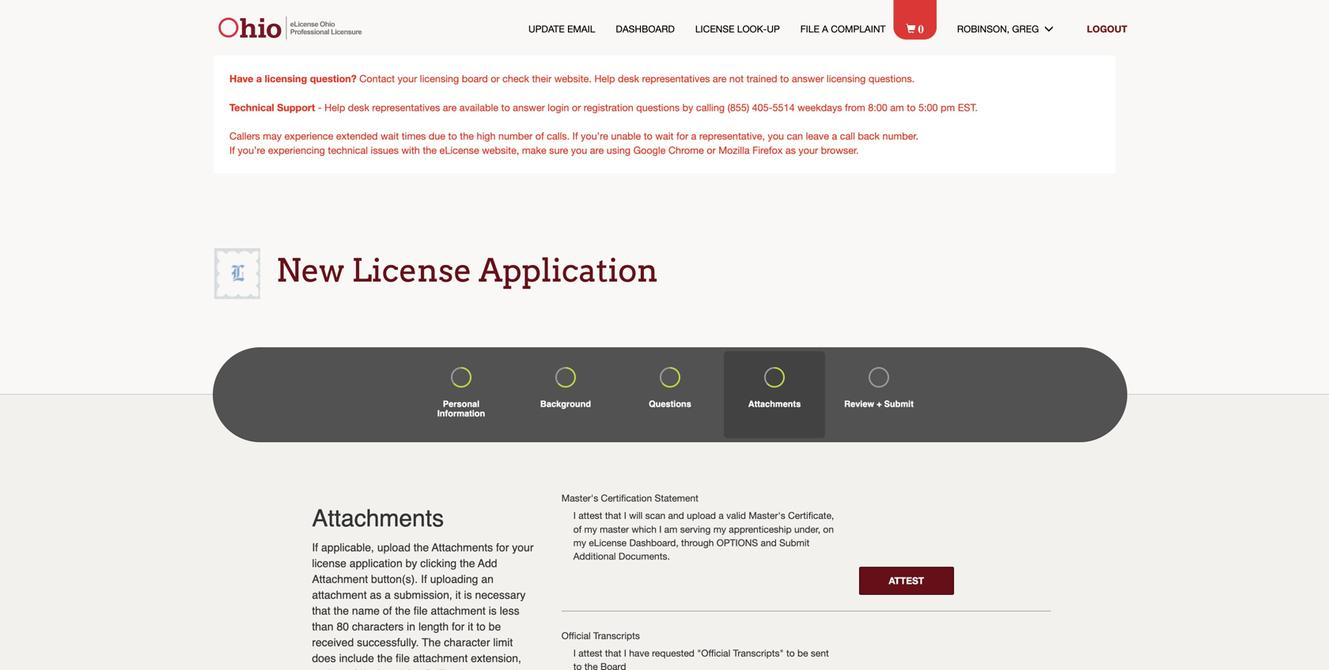 Task type: locate. For each thing, give the bounding box(es) containing it.
extended
[[336, 130, 378, 142]]

help right "-"
[[324, 102, 345, 113]]

0 horizontal spatial you're
[[238, 144, 265, 156]]

1 vertical spatial answer
[[513, 102, 545, 113]]

representatives up times
[[372, 102, 440, 113]]

submit
[[884, 399, 914, 409], [779, 537, 810, 548]]

0 horizontal spatial be
[[489, 620, 501, 633]]

of
[[535, 130, 544, 142], [573, 524, 582, 535], [383, 604, 392, 617]]

apprenticeship
[[729, 524, 792, 535]]

1 horizontal spatial you
[[768, 130, 784, 142]]

by left calling
[[682, 102, 693, 113]]

0 horizontal spatial master's
[[561, 492, 598, 504]]

5:00
[[918, 102, 938, 113]]

robinson, greg link
[[957, 22, 1066, 36]]

1 vertical spatial for
[[496, 541, 509, 554]]

+
[[877, 399, 882, 409]]

i
[[573, 510, 576, 521], [624, 510, 626, 521], [659, 524, 662, 535], [573, 647, 576, 659], [624, 647, 626, 659]]

you
[[768, 130, 784, 142], [571, 144, 587, 156]]

1 vertical spatial license
[[352, 251, 472, 290]]

logout
[[1087, 23, 1127, 34]]

support
[[277, 101, 315, 113]]

elicense inside callers may experience extended wait times due to the high number of calls. if you're unable to wait for a representative, you can leave a call back number. if you're experiencing technical issues with the elicense website, make sure you are using google chrome or mozilla firefox as your browser.
[[439, 144, 479, 156]]

file up (.pdf).
[[396, 652, 410, 665]]

wait
[[381, 130, 399, 142], [655, 130, 674, 142]]

0 vertical spatial you're
[[581, 130, 608, 142]]

upload up application
[[377, 541, 410, 554]]

that up board
[[605, 647, 621, 659]]

1 horizontal spatial license
[[695, 23, 734, 34]]

1 horizontal spatial wait
[[655, 130, 674, 142]]

1 vertical spatial file
[[396, 652, 410, 665]]

you're up using
[[581, 130, 608, 142]]

are inside callers may experience extended wait times due to the high number of calls. if you're unable to wait for a representative, you can leave a call back number. if you're experiencing technical issues with the elicense website, make sure you are using google chrome or mozilla firefox as your browser.
[[590, 144, 604, 156]]

if down "callers"
[[229, 144, 235, 156]]

or right login
[[572, 102, 581, 113]]

i up additional
[[573, 510, 576, 521]]

from
[[845, 102, 865, 113]]

0 vertical spatial attachments
[[748, 399, 801, 409]]

review + submit button
[[828, 351, 930, 438]]

is left less
[[489, 604, 497, 617]]

0 link
[[906, 20, 937, 36]]

master's up apprenticeship
[[749, 510, 785, 521]]

are left not
[[713, 73, 727, 84]]

attachment
[[312, 589, 367, 601], [431, 604, 486, 617], [413, 652, 468, 665]]

master's left the certification
[[561, 492, 598, 504]]

that up 'than'
[[312, 604, 330, 617]]

your down leave
[[799, 144, 818, 156]]

be left the sent
[[797, 647, 808, 659]]

and down statement
[[668, 510, 684, 521]]

desk inside technical support - help desk representatives are available to answer login or registration questions by calling (855) 405-5514 weekdays from 8:00 am to 5:00 pm est.
[[348, 102, 369, 113]]

clicking
[[420, 557, 457, 570]]

certificate,
[[788, 510, 834, 521]]

weekdays
[[797, 102, 842, 113]]

0 horizontal spatial wait
[[381, 130, 399, 142]]

1 horizontal spatial of
[[535, 130, 544, 142]]

attest down the official
[[578, 647, 602, 659]]

or
[[491, 73, 500, 84], [572, 102, 581, 113], [707, 144, 716, 156]]

1 vertical spatial attachment
[[431, 604, 486, 617]]

0 horizontal spatial elicense
[[439, 144, 479, 156]]

am inside master's certification statement i attest that i will scan and upload a valid master's certificate, of my master which i am serving my apprenticeship under, on my elicense dashboard, through options and submit additional documents.
[[664, 524, 677, 535]]

answer inside have a licensing question? contact your licensing board or check their website. help desk representatives are not trained to answer licensing questions.
[[792, 73, 824, 84]]

elicense down master
[[589, 537, 627, 548]]

background button
[[515, 351, 616, 438]]

0 horizontal spatial answer
[[513, 102, 545, 113]]

be up the limit
[[489, 620, 501, 633]]

0 horizontal spatial by
[[406, 557, 417, 570]]

help
[[594, 73, 615, 84], [324, 102, 345, 113]]

1 vertical spatial is
[[489, 604, 497, 617]]

0 horizontal spatial your
[[398, 73, 417, 84]]

information
[[437, 409, 485, 419]]

2 horizontal spatial or
[[707, 144, 716, 156]]

licensing left board
[[420, 73, 459, 84]]

check
[[502, 73, 529, 84]]

upload
[[687, 510, 716, 521], [377, 541, 410, 554]]

help up technical support - help desk representatives are available to answer login or registration questions by calling (855) 405-5514 weekdays from 8:00 am to 5:00 pm est.
[[594, 73, 615, 84]]

the up 80
[[333, 604, 349, 617]]

2 vertical spatial attachment
[[413, 652, 468, 665]]

or left mozilla
[[707, 144, 716, 156]]

master's certification statement i attest that i will scan and upload a valid master's certificate, of my master which i am serving my apprenticeship under, on my elicense dashboard, through options and submit additional documents.
[[561, 492, 834, 562]]

of up characters
[[383, 604, 392, 617]]

0 vertical spatial representatives
[[642, 73, 710, 84]]

to right available
[[501, 102, 510, 113]]

2 vertical spatial your
[[512, 541, 534, 554]]

1 vertical spatial am
[[664, 524, 677, 535]]

of up additional
[[573, 524, 582, 535]]

board
[[462, 73, 488, 84]]

0 vertical spatial as
[[785, 144, 796, 156]]

is down uploading
[[464, 589, 472, 601]]

of up make
[[535, 130, 544, 142]]

and right the (.doc)
[[385, 668, 403, 670]]

it down uploading
[[455, 589, 461, 601]]

2 horizontal spatial your
[[799, 144, 818, 156]]

my left master
[[584, 524, 597, 535]]

wait up google
[[655, 130, 674, 142]]

are inside have a licensing question? contact your licensing board or check their website. help desk representatives are not trained to answer licensing questions.
[[713, 73, 727, 84]]

0 vertical spatial submit
[[884, 399, 914, 409]]

1 horizontal spatial be
[[797, 647, 808, 659]]

such
[[312, 668, 335, 670]]

1 horizontal spatial as
[[370, 589, 382, 601]]

a right have
[[256, 72, 262, 84]]

for up "chrome"
[[676, 130, 688, 142]]

2 vertical spatial are
[[590, 144, 604, 156]]

1 vertical spatial master's
[[749, 510, 785, 521]]

a left call
[[832, 130, 837, 142]]

leave
[[806, 130, 829, 142]]

0 vertical spatial are
[[713, 73, 727, 84]]

calls.
[[547, 130, 570, 142]]

0 vertical spatial am
[[890, 102, 904, 113]]

and down apprenticeship
[[761, 537, 777, 548]]

2 horizontal spatial and
[[761, 537, 777, 548]]

0 vertical spatial that
[[605, 510, 621, 521]]

1 horizontal spatial answer
[[792, 73, 824, 84]]

2 horizontal spatial are
[[713, 73, 727, 84]]

as down can
[[785, 144, 796, 156]]

1 vertical spatial by
[[406, 557, 417, 570]]

the left board
[[584, 661, 598, 670]]

1 horizontal spatial or
[[572, 102, 581, 113]]

representatives
[[642, 73, 710, 84], [372, 102, 440, 113]]

0 horizontal spatial as
[[338, 668, 350, 670]]

a right file
[[822, 23, 828, 34]]

greg
[[1012, 23, 1039, 34]]

and inside if applicable, upload the attachments for your license application by clicking the add attachment button(s). if uploading an attachment as a submission, it is necessary that the name of the file attachment is less than 80 characters in length for it to be received successfully. the character limit does include the file attachment extension, such as (.doc) and (.pdf). for docum
[[385, 668, 403, 670]]

1 vertical spatial be
[[797, 647, 808, 659]]

0 horizontal spatial licensing
[[265, 72, 307, 84]]

it
[[455, 589, 461, 601], [468, 620, 473, 633]]

help inside technical support - help desk representatives are available to answer login or registration questions by calling (855) 405-5514 weekdays from 8:00 am to 5:00 pm est.
[[324, 102, 345, 113]]

0 vertical spatial attest
[[578, 510, 602, 521]]

you're down "callers"
[[238, 144, 265, 156]]

am inside technical support - help desk representatives are available to answer login or registration questions by calling (855) 405-5514 weekdays from 8:00 am to 5:00 pm est.
[[890, 102, 904, 113]]

0 vertical spatial elicense
[[439, 144, 479, 156]]

desk up extended
[[348, 102, 369, 113]]

on
[[823, 524, 834, 535]]

1 vertical spatial help
[[324, 102, 345, 113]]

your inside have a licensing question? contact your licensing board or check their website. help desk representatives are not trained to answer licensing questions.
[[398, 73, 417, 84]]

successfully.
[[357, 636, 419, 649]]

a up "chrome"
[[691, 130, 696, 142]]

0 vertical spatial help
[[594, 73, 615, 84]]

1 wait from the left
[[381, 130, 399, 142]]

0 vertical spatial master's
[[561, 492, 598, 504]]

wait up "issues"
[[381, 130, 399, 142]]

desk inside have a licensing question? contact your licensing board or check their website. help desk representatives are not trained to answer licensing questions.
[[618, 73, 639, 84]]

limit
[[493, 636, 513, 649]]

a
[[822, 23, 828, 34], [256, 72, 262, 84], [691, 130, 696, 142], [832, 130, 837, 142], [719, 510, 724, 521], [385, 589, 391, 601]]

0 vertical spatial by
[[682, 102, 693, 113]]

desk up registration
[[618, 73, 639, 84]]

1 horizontal spatial and
[[668, 510, 684, 521]]

or right board
[[491, 73, 500, 84]]

that up master
[[605, 510, 621, 521]]

2 horizontal spatial licensing
[[827, 73, 866, 84]]

answer up "weekdays"
[[792, 73, 824, 84]]

0 horizontal spatial help
[[324, 102, 345, 113]]

elicense down due
[[439, 144, 479, 156]]

0 horizontal spatial of
[[383, 604, 392, 617]]

their
[[532, 73, 552, 84]]

1 vertical spatial desk
[[348, 102, 369, 113]]

1 vertical spatial representatives
[[372, 102, 440, 113]]

2 vertical spatial for
[[452, 620, 465, 633]]

my
[[584, 524, 597, 535], [713, 524, 726, 535], [573, 537, 586, 548]]

if up license in the bottom of the page
[[312, 541, 318, 554]]

robinson, greg
[[957, 23, 1044, 34]]

certification
[[601, 492, 652, 504]]

i left "have"
[[624, 647, 626, 659]]

0 horizontal spatial desk
[[348, 102, 369, 113]]

0 horizontal spatial you
[[571, 144, 587, 156]]

pm
[[941, 102, 955, 113]]

2 vertical spatial and
[[385, 668, 403, 670]]

1 horizontal spatial representatives
[[642, 73, 710, 84]]

or inside callers may experience extended wait times due to the high number of calls. if you're unable to wait for a representative, you can leave a call back number. if you're experiencing technical issues with the elicense website, make sure you are using google chrome or mozilla firefox as your browser.
[[707, 144, 716, 156]]

that inside if applicable, upload the attachments for your license application by clicking the add attachment button(s). if uploading an attachment as a submission, it is necessary that the name of the file attachment is less than 80 characters in length for it to be received successfully. the character limit does include the file attachment extension, such as (.doc) and (.pdf). for docum
[[312, 604, 330, 617]]

file down submission,
[[414, 604, 428, 617]]

to right trained
[[780, 73, 789, 84]]

as inside callers may experience extended wait times due to the high number of calls. if you're unable to wait for a representative, you can leave a call back number. if you're experiencing technical issues with the elicense website, make sure you are using google chrome or mozilla firefox as your browser.
[[785, 144, 796, 156]]

2 vertical spatial that
[[605, 647, 621, 659]]

0 vertical spatial your
[[398, 73, 417, 84]]

answer left login
[[513, 102, 545, 113]]

1 horizontal spatial submit
[[884, 399, 914, 409]]

that inside master's certification statement i attest that i will scan and upload a valid master's certificate, of my master which i am serving my apprenticeship under, on my elicense dashboard, through options and submit additional documents.
[[605, 510, 621, 521]]

transcripts"
[[733, 647, 784, 659]]

or inside have a licensing question? contact your licensing board or check their website. help desk representatives are not trained to answer licensing questions.
[[491, 73, 500, 84]]

1 vertical spatial submit
[[779, 537, 810, 548]]

the down 'successfully.'
[[377, 652, 393, 665]]

1 vertical spatial attest
[[578, 647, 602, 659]]

attachments button
[[724, 351, 825, 438]]

submit down the under,
[[779, 537, 810, 548]]

as down the include
[[338, 668, 350, 670]]

1 vertical spatial and
[[761, 537, 777, 548]]

attachment down attachment on the bottom
[[312, 589, 367, 601]]

2 horizontal spatial for
[[676, 130, 688, 142]]

None button
[[859, 567, 954, 595]]

am down scan
[[664, 524, 677, 535]]

0 vertical spatial you
[[768, 130, 784, 142]]

attachment up length
[[431, 604, 486, 617]]

1 horizontal spatial you're
[[581, 130, 608, 142]]

a left the valid
[[719, 510, 724, 521]]

upload inside if applicable, upload the attachments for your license application by clicking the add attachment button(s). if uploading an attachment as a submission, it is necessary that the name of the file attachment is less than 80 characters in length for it to be received successfully. the character limit does include the file attachment extension, such as (.doc) and (.pdf). for docum
[[377, 541, 410, 554]]

am right 8:00
[[890, 102, 904, 113]]

1 horizontal spatial are
[[590, 144, 604, 156]]

0 vertical spatial for
[[676, 130, 688, 142]]

your
[[398, 73, 417, 84], [799, 144, 818, 156], [512, 541, 534, 554]]

to up character
[[476, 620, 486, 633]]

does
[[312, 652, 336, 665]]

your up the "necessary"
[[512, 541, 534, 554]]

are
[[713, 73, 727, 84], [443, 102, 457, 113], [590, 144, 604, 156]]

are left available
[[443, 102, 457, 113]]

elicense
[[439, 144, 479, 156], [589, 537, 627, 548]]

file a complaint
[[800, 23, 886, 34]]

1 horizontal spatial upload
[[687, 510, 716, 521]]

and
[[668, 510, 684, 521], [761, 537, 777, 548], [385, 668, 403, 670]]

0 horizontal spatial submit
[[779, 537, 810, 548]]

my up additional
[[573, 537, 586, 548]]

representative,
[[699, 130, 765, 142]]

you right sure
[[571, 144, 587, 156]]

1 horizontal spatial elicense
[[589, 537, 627, 548]]

character
[[444, 636, 490, 649]]

technical support - help desk representatives are available to answer login or registration questions by calling (855) 405-5514 weekdays from 8:00 am to 5:00 pm est.
[[229, 101, 978, 113]]

attachment up for
[[413, 652, 468, 665]]

licensing up support
[[265, 72, 307, 84]]

1 vertical spatial that
[[312, 604, 330, 617]]

website.
[[554, 73, 592, 84]]

by up button(s).
[[406, 557, 417, 570]]

i down scan
[[659, 524, 662, 535]]

are left using
[[590, 144, 604, 156]]

unable
[[611, 130, 641, 142]]

times
[[402, 130, 426, 142]]

2 horizontal spatial of
[[573, 524, 582, 535]]

of inside master's certification statement i attest that i will scan and upload a valid master's certificate, of my master which i am serving my apprenticeship under, on my elicense dashboard, through options and submit additional documents.
[[573, 524, 582, 535]]

1 vertical spatial attachments
[[312, 505, 444, 532]]

master
[[600, 524, 629, 535]]

requested
[[652, 647, 695, 659]]

1 horizontal spatial help
[[594, 73, 615, 84]]

a down button(s).
[[385, 589, 391, 601]]

2 vertical spatial or
[[707, 144, 716, 156]]

upload up serving
[[687, 510, 716, 521]]

are inside technical support - help desk representatives are available to answer login or registration questions by calling (855) 405-5514 weekdays from 8:00 am to 5:00 pm est.
[[443, 102, 457, 113]]

you're
[[581, 130, 608, 142], [238, 144, 265, 156]]

license
[[695, 23, 734, 34], [352, 251, 472, 290]]

options
[[716, 537, 758, 548]]

1 horizontal spatial desk
[[618, 73, 639, 84]]

attest up master
[[578, 510, 602, 521]]

2 attest from the top
[[578, 647, 602, 659]]

0 vertical spatial answer
[[792, 73, 824, 84]]

that
[[605, 510, 621, 521], [312, 604, 330, 617], [605, 647, 621, 659]]

for up the add
[[496, 541, 509, 554]]

submit inside button
[[884, 399, 914, 409]]

dashboard link
[[616, 22, 675, 36]]

update email link
[[528, 22, 595, 36]]

the left high
[[460, 130, 474, 142]]

0 horizontal spatial it
[[455, 589, 461, 601]]

the up the in
[[395, 604, 410, 617]]

as up name
[[370, 589, 382, 601]]

serving
[[680, 524, 711, 535]]

your right contact
[[398, 73, 417, 84]]

0 vertical spatial be
[[489, 620, 501, 633]]

licensing up "from"
[[827, 73, 866, 84]]

representatives up questions
[[642, 73, 710, 84]]

1 horizontal spatial your
[[512, 541, 534, 554]]

1 vertical spatial are
[[443, 102, 457, 113]]

for up character
[[452, 620, 465, 633]]

necessary
[[475, 589, 526, 601]]

submit right +
[[884, 399, 914, 409]]

my up 'options'
[[713, 524, 726, 535]]

to up google
[[644, 130, 653, 142]]

0 vertical spatial upload
[[687, 510, 716, 521]]

button(s).
[[371, 573, 418, 585]]

received
[[312, 636, 354, 649]]

can
[[787, 130, 803, 142]]

0 horizontal spatial are
[[443, 102, 457, 113]]

405-
[[752, 102, 773, 113]]

1 horizontal spatial licensing
[[420, 73, 459, 84]]

which
[[632, 524, 657, 535]]

"official
[[697, 647, 730, 659]]

google
[[633, 144, 666, 156]]

by inside technical support - help desk representatives are available to answer login or registration questions by calling (855) 405-5514 weekdays from 8:00 am to 5:00 pm est.
[[682, 102, 693, 113]]

questions.
[[869, 73, 915, 84]]

1 attest from the top
[[578, 510, 602, 521]]

you up firefox
[[768, 130, 784, 142]]

it up character
[[468, 620, 473, 633]]

0 horizontal spatial license
[[352, 251, 472, 290]]

0 vertical spatial or
[[491, 73, 500, 84]]

1 vertical spatial or
[[572, 102, 581, 113]]

1 horizontal spatial file
[[414, 604, 428, 617]]

update
[[528, 23, 565, 34]]

2 vertical spatial attachments
[[432, 541, 493, 554]]

for
[[676, 130, 688, 142], [496, 541, 509, 554], [452, 620, 465, 633]]



Task type: vqa. For each thing, say whether or not it's contained in the screenshot.
left eLicense
yes



Task type: describe. For each thing, give the bounding box(es) containing it.
may
[[263, 130, 282, 142]]

5514
[[773, 102, 795, 113]]

chrome
[[668, 144, 704, 156]]

i left will
[[624, 510, 626, 521]]

by inside if applicable, upload the attachments for your license application by clicking the add attachment button(s). if uploading an attachment as a submission, it is necessary that the name of the file attachment is less than 80 characters in length for it to be received successfully. the character limit does include the file attachment extension, such as (.doc) and (.pdf). for docum
[[406, 557, 417, 570]]

attachment
[[312, 573, 368, 585]]

if applicable, upload the attachments for your license application by clicking the add attachment button(s). if uploading an attachment as a submission, it is necessary that the name of the file attachment is less than 80 characters in length for it to be received successfully. the character limit does include the file attachment extension, such as (.doc) and (.pdf). for docum
[[312, 541, 538, 670]]

call
[[840, 130, 855, 142]]

submit inside master's certification statement i attest that i will scan and upload a valid master's certificate, of my master which i am serving my apprenticeship under, on my elicense dashboard, through options and submit additional documents.
[[779, 537, 810, 548]]

experiencing
[[268, 144, 325, 156]]

extension,
[[471, 652, 521, 665]]

elicense inside master's certification statement i attest that i will scan and upload a valid master's certificate, of my master which i am serving my apprenticeship under, on my elicense dashboard, through options and submit additional documents.
[[589, 537, 627, 548]]

issues
[[371, 144, 399, 156]]

will
[[629, 510, 643, 521]]

the up clicking on the bottom of the page
[[414, 541, 429, 554]]

for
[[438, 668, 455, 670]]

with
[[401, 144, 420, 156]]

up
[[767, 23, 780, 34]]

registration
[[584, 102, 633, 113]]

if up submission,
[[421, 573, 427, 585]]

email
[[567, 23, 595, 34]]

scan
[[645, 510, 665, 521]]

1 horizontal spatial master's
[[749, 510, 785, 521]]

board
[[600, 661, 626, 670]]

personal
[[443, 399, 480, 409]]

have
[[229, 72, 253, 84]]

calling
[[696, 102, 725, 113]]

0
[[918, 20, 924, 34]]

valid
[[726, 510, 746, 521]]

personal information
[[437, 399, 485, 419]]

to left the sent
[[786, 647, 795, 659]]

the left the add
[[460, 557, 475, 570]]

of inside callers may experience extended wait times due to the high number of calls. if you're unable to wait for a representative, you can leave a call back number. if you're experiencing technical issues with the elicense website, make sure you are using google chrome or mozilla firefox as your browser.
[[535, 130, 544, 142]]

an
[[481, 573, 494, 585]]

review
[[844, 399, 874, 409]]

1 vertical spatial you
[[571, 144, 587, 156]]

high
[[477, 130, 496, 142]]

that inside official transcripts i attest that i have requested "official transcripts" to be sent to the board
[[605, 647, 621, 659]]

0 horizontal spatial for
[[452, 620, 465, 633]]

background
[[540, 399, 591, 409]]

documents.
[[619, 551, 670, 562]]

answer inside technical support - help desk representatives are available to answer login or registration questions by calling (855) 405-5514 weekdays from 8:00 am to 5:00 pm est.
[[513, 102, 545, 113]]

question?
[[310, 72, 357, 84]]

application
[[479, 251, 658, 290]]

login
[[548, 102, 569, 113]]

length
[[418, 620, 449, 633]]

under,
[[794, 524, 820, 535]]

trained
[[746, 73, 777, 84]]

official transcripts i attest that i have requested "official transcripts" to be sent to the board
[[561, 630, 829, 670]]

add
[[478, 557, 497, 570]]

2 wait from the left
[[655, 130, 674, 142]]

technical
[[229, 101, 274, 113]]

1 horizontal spatial is
[[489, 604, 497, 617]]

0 vertical spatial license
[[695, 23, 734, 34]]

1 vertical spatial as
[[370, 589, 382, 601]]

est.
[[958, 102, 978, 113]]

additional
[[573, 551, 616, 562]]

file a complaint link
[[800, 22, 886, 36]]

be inside if applicable, upload the attachments for your license application by clicking the add attachment button(s). if uploading an attachment as a submission, it is necessary that the name of the file attachment is less than 80 characters in length for it to be received successfully. the character limit does include the file attachment extension, such as (.doc) and (.pdf). for docum
[[489, 620, 501, 633]]

or inside technical support - help desk representatives are available to answer login or registration questions by calling (855) 405-5514 weekdays from 8:00 am to 5:00 pm est.
[[572, 102, 581, 113]]

website,
[[482, 144, 519, 156]]

help inside have a licensing question? contact your licensing board or check their website. help desk representatives are not trained to answer licensing questions.
[[594, 73, 615, 84]]

include
[[339, 652, 374, 665]]

1 horizontal spatial for
[[496, 541, 509, 554]]

sure
[[549, 144, 568, 156]]

mozilla
[[718, 144, 750, 156]]

than
[[312, 620, 334, 633]]

license look-up link
[[695, 22, 780, 36]]

-
[[318, 102, 322, 113]]

0 vertical spatial is
[[464, 589, 472, 601]]

representatives inside have a licensing question? contact your licensing board or check their website. help desk representatives are not trained to answer licensing questions.
[[642, 73, 710, 84]]

experience
[[284, 130, 333, 142]]

1 vertical spatial it
[[468, 620, 473, 633]]

to left 5:00
[[907, 102, 916, 113]]

due
[[429, 130, 445, 142]]

dashboard,
[[629, 537, 679, 548]]

firefox
[[752, 144, 783, 156]]

to right due
[[448, 130, 457, 142]]

i down the official
[[573, 647, 576, 659]]

look-
[[737, 23, 767, 34]]

logout link
[[1087, 23, 1127, 34]]

your inside if applicable, upload the attachments for your license application by clicking the add attachment button(s). if uploading an attachment as a submission, it is necessary that the name of the file attachment is less than 80 characters in length for it to be received successfully. the character limit does include the file attachment extension, such as (.doc) and (.pdf). for docum
[[512, 541, 534, 554]]

attest inside official transcripts i attest that i have requested "official transcripts" to be sent to the board
[[578, 647, 602, 659]]

to inside have a licensing question? contact your licensing board or check their website. help desk representatives are not trained to answer licensing questions.
[[780, 73, 789, 84]]

number
[[498, 130, 533, 142]]

if right calls.
[[572, 130, 578, 142]]

(.doc)
[[353, 668, 382, 670]]

be inside official transcripts i attest that i have requested "official transcripts" to be sent to the board
[[797, 647, 808, 659]]

8:00
[[868, 102, 887, 113]]

attest inside master's certification statement i attest that i will scan and upload a valid master's certificate, of my master which i am serving my apprenticeship under, on my elicense dashboard, through options and submit additional documents.
[[578, 510, 602, 521]]

a inside master's certification statement i attest that i will scan and upload a valid master's certificate, of my master which i am serving my apprenticeship under, on my elicense dashboard, through options and submit additional documents.
[[719, 510, 724, 521]]

file
[[800, 23, 819, 34]]

your inside callers may experience extended wait times due to the high number of calls. if you're unable to wait for a representative, you can leave a call back number. if you're experiencing technical issues with the elicense website, make sure you are using google chrome or mozilla firefox as your browser.
[[799, 144, 818, 156]]

to down the official
[[573, 661, 582, 670]]

the down due
[[423, 144, 437, 156]]

have a licensing question? contact your licensing board or check their website. help desk representatives are not trained to answer licensing questions.
[[229, 72, 915, 84]]

1 vertical spatial you're
[[238, 144, 265, 156]]

elicense ohio professional licensure image
[[213, 16, 371, 40]]

for inside callers may experience extended wait times due to the high number of calls. if you're unable to wait for a representative, you can leave a call back number. if you're experiencing technical issues with the elicense website, make sure you are using google chrome or mozilla firefox as your browser.
[[676, 130, 688, 142]]

have
[[629, 647, 649, 659]]

submission,
[[394, 589, 452, 601]]

to inside if applicable, upload the attachments for your license application by clicking the add attachment button(s). if uploading an attachment as a submission, it is necessary that the name of the file attachment is less than 80 characters in length for it to be received successfully. the character limit does include the file attachment extension, such as (.doc) and (.pdf). for docum
[[476, 620, 486, 633]]

statement
[[655, 492, 698, 504]]

less
[[500, 604, 519, 617]]

attachments inside if applicable, upload the attachments for your license application by clicking the add attachment button(s). if uploading an attachment as a submission, it is necessary that the name of the file attachment is less than 80 characters in length for it to be received successfully. the character limit does include the file attachment extension, such as (.doc) and (.pdf). for docum
[[432, 541, 493, 554]]

back
[[858, 130, 880, 142]]

menu down image
[[1044, 24, 1066, 33]]

make
[[522, 144, 546, 156]]

complaint
[[831, 23, 886, 34]]

attachments inside the attachments button
[[748, 399, 801, 409]]

upload inside master's certification statement i attest that i will scan and upload a valid master's certificate, of my master which i am serving my apprenticeship under, on my elicense dashboard, through options and submit additional documents.
[[687, 510, 716, 521]]

0 horizontal spatial file
[[396, 652, 410, 665]]

application
[[349, 557, 402, 570]]

callers
[[229, 130, 260, 142]]

0 vertical spatial attachment
[[312, 589, 367, 601]]

a inside if applicable, upload the attachments for your license application by clicking the add attachment button(s). if uploading an attachment as a submission, it is necessary that the name of the file attachment is less than 80 characters in length for it to be received successfully. the character limit does include the file attachment extension, such as (.doc) and (.pdf). for docum
[[385, 589, 391, 601]]

of inside if applicable, upload the attachments for your license application by clicking the add attachment button(s). if uploading an attachment as a submission, it is necessary that the name of the file attachment is less than 80 characters in length for it to be received successfully. the character limit does include the file attachment extension, such as (.doc) and (.pdf). for docum
[[383, 604, 392, 617]]

the inside official transcripts i attest that i have requested "official transcripts" to be sent to the board
[[584, 661, 598, 670]]

2 vertical spatial as
[[338, 668, 350, 670]]

contact
[[359, 73, 395, 84]]

(.pdf).
[[406, 668, 435, 670]]

review + submit
[[844, 399, 914, 409]]

stamp image
[[214, 248, 260, 299]]

number.
[[882, 130, 918, 142]]

transcripts
[[593, 630, 640, 641]]

representatives inside technical support - help desk representatives are available to answer login or registration questions by calling (855) 405-5514 weekdays from 8:00 am to 5:00 pm est.
[[372, 102, 440, 113]]

characters
[[352, 620, 404, 633]]

new
[[276, 251, 345, 290]]

through
[[681, 537, 714, 548]]



